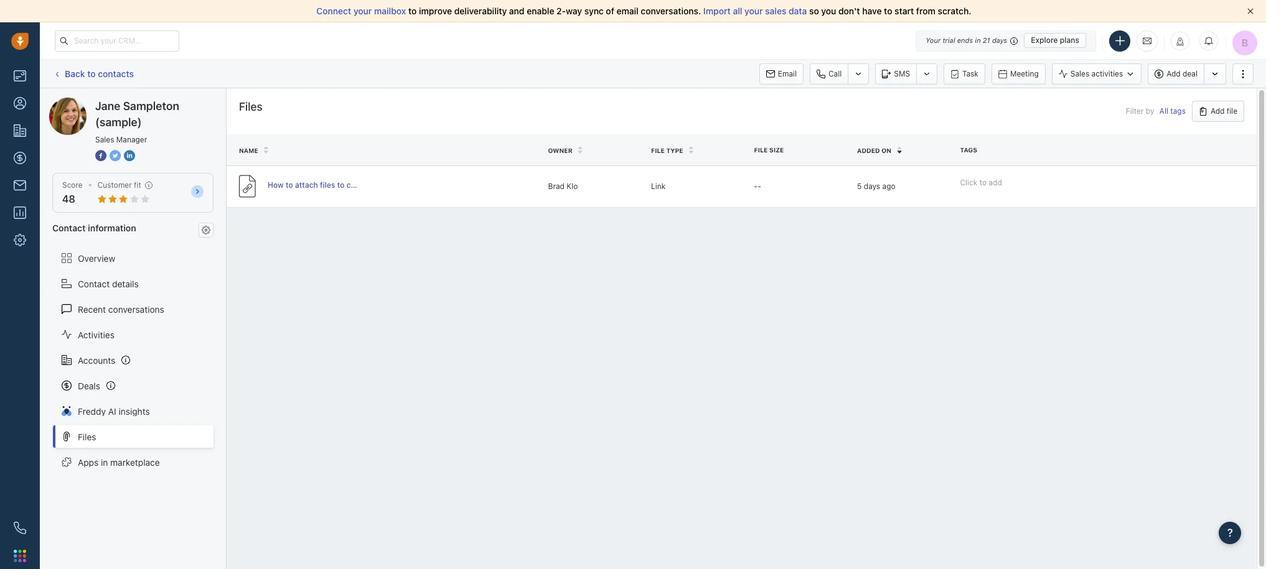 Task type: vqa. For each thing, say whether or not it's contained in the screenshot.
--
yes



Task type: locate. For each thing, give the bounding box(es) containing it.
accounts
[[78, 355, 115, 366]]

2 your from the left
[[745, 6, 763, 16]]

0 horizontal spatial jane
[[74, 97, 93, 108]]

jane down contacts
[[95, 100, 120, 113]]

to right how
[[286, 181, 293, 190]]

sales left activities
[[1071, 69, 1090, 78]]

you
[[822, 6, 837, 16]]

click to add
[[961, 178, 1003, 187]]

enable
[[527, 6, 555, 16]]

all
[[1160, 107, 1169, 116]]

brad klo
[[548, 182, 578, 191]]

your right all
[[745, 6, 763, 16]]

(sample) inside jane sampleton (sample) sales manager
[[95, 116, 142, 129]]

Search your CRM... text field
[[55, 30, 179, 51]]

deliverability
[[454, 6, 507, 16]]

0 vertical spatial add
[[1167, 69, 1181, 78]]

1 horizontal spatial jane
[[95, 100, 120, 113]]

jane inside jane sampleton (sample) sales manager
[[95, 100, 120, 113]]

way
[[566, 6, 582, 16]]

information
[[88, 223, 136, 234]]

score
[[62, 181, 83, 190]]

of
[[606, 6, 615, 16]]

add left deal at right top
[[1167, 69, 1181, 78]]

1 horizontal spatial your
[[745, 6, 763, 16]]

0 horizontal spatial sales
[[95, 135, 114, 144]]

(sample) down the jane sampleton (sample)
[[95, 116, 142, 129]]

filter
[[1127, 107, 1144, 116]]

1 vertical spatial (sample)
[[95, 116, 142, 129]]

files up apps
[[78, 432, 96, 443]]

twitter circled image
[[110, 149, 121, 163]]

back
[[65, 68, 85, 79]]

0 horizontal spatial in
[[101, 457, 108, 468]]

activities
[[1092, 69, 1124, 78]]

name
[[239, 147, 258, 154]]

add
[[1167, 69, 1181, 78], [1211, 106, 1225, 116]]

jane for jane sampleton (sample)
[[74, 97, 93, 108]]

add inside button
[[1211, 106, 1225, 116]]

add deal
[[1167, 69, 1198, 78]]

0 horizontal spatial your
[[354, 6, 372, 16]]

contact for contact details
[[78, 279, 110, 289]]

files up name
[[239, 100, 263, 113]]

details
[[112, 279, 139, 289]]

2 file from the left
[[651, 147, 665, 154]]

1 file from the left
[[755, 147, 768, 154]]

conversations
[[108, 304, 164, 315]]

1 horizontal spatial days
[[993, 36, 1008, 44]]

your left 'mailbox'
[[354, 6, 372, 16]]

your
[[354, 6, 372, 16], [745, 6, 763, 16]]

files
[[320, 181, 335, 190]]

sms button
[[876, 63, 917, 84]]

1 your from the left
[[354, 6, 372, 16]]

file
[[1227, 106, 1238, 116]]

sales up facebook circled image
[[95, 135, 114, 144]]

add
[[989, 178, 1003, 187]]

add inside "add deal" button
[[1167, 69, 1181, 78]]

contact
[[52, 223, 86, 234], [78, 279, 110, 289]]

in
[[976, 36, 981, 44], [101, 457, 108, 468]]

0 vertical spatial in
[[976, 36, 981, 44]]

(sample) up manager
[[141, 97, 176, 108]]

and
[[509, 6, 525, 16]]

file size
[[755, 147, 784, 154]]

in right apps
[[101, 457, 108, 468]]

0 vertical spatial contact
[[52, 223, 86, 234]]

task button
[[944, 63, 986, 84]]

explore plans link
[[1025, 33, 1087, 48]]

1 vertical spatial days
[[864, 182, 881, 191]]

your
[[926, 36, 941, 44]]

sampleton for jane sampleton (sample) sales manager
[[123, 100, 179, 113]]

to left add
[[980, 178, 987, 187]]

1 vertical spatial sales
[[95, 135, 114, 144]]

48 button
[[62, 194, 75, 205]]

sales activities
[[1071, 69, 1124, 78]]

1 horizontal spatial in
[[976, 36, 981, 44]]

contact for contact information
[[52, 223, 86, 234]]

0 horizontal spatial files
[[78, 432, 96, 443]]

0 vertical spatial (sample)
[[141, 97, 176, 108]]

call
[[829, 69, 842, 78]]

to right back
[[87, 68, 96, 79]]

1 horizontal spatial file
[[755, 147, 768, 154]]

1 vertical spatial in
[[101, 457, 108, 468]]

days right 5
[[864, 182, 881, 191]]

0 horizontal spatial add
[[1167, 69, 1181, 78]]

plans
[[1061, 35, 1080, 45]]

to
[[409, 6, 417, 16], [884, 6, 893, 16], [87, 68, 96, 79], [980, 178, 987, 187], [286, 181, 293, 190], [337, 181, 345, 190]]

to right 'mailbox'
[[409, 6, 417, 16]]

overview
[[78, 253, 115, 264]]

connect your mailbox to improve deliverability and enable 2-way sync of email conversations. import all your sales data so you don't have to start from scratch.
[[317, 6, 972, 16]]

sales activities button
[[1052, 63, 1149, 84], [1052, 63, 1142, 84]]

0 horizontal spatial file
[[651, 147, 665, 154]]

customer fit
[[98, 181, 141, 190]]

add file button
[[1193, 101, 1245, 122]]

data
[[789, 6, 807, 16]]

add left file
[[1211, 106, 1225, 116]]

in left 21
[[976, 36, 981, 44]]

attach
[[295, 181, 318, 190]]

file for file size
[[755, 147, 768, 154]]

jane
[[74, 97, 93, 108], [95, 100, 120, 113]]

recent conversations
[[78, 304, 164, 315]]

1 - from the left
[[755, 182, 758, 191]]

1 horizontal spatial add
[[1211, 106, 1225, 116]]

email
[[617, 6, 639, 16]]

sampleton up manager
[[123, 100, 179, 113]]

(sample)
[[141, 97, 176, 108], [95, 116, 142, 129]]

file left 'type'
[[651, 147, 665, 154]]

how to attach files to contacts? link
[[268, 180, 382, 193]]

jane down back
[[74, 97, 93, 108]]

brad
[[548, 182, 565, 191]]

sms
[[895, 69, 911, 78]]

0 vertical spatial sales
[[1071, 69, 1090, 78]]

manager
[[116, 135, 147, 144]]

by
[[1146, 107, 1155, 116]]

contact down 48
[[52, 223, 86, 234]]

days
[[993, 36, 1008, 44], [864, 182, 881, 191]]

to inside "link"
[[87, 68, 96, 79]]

-
[[755, 182, 758, 191], [758, 182, 762, 191]]

sampleton down contacts
[[96, 97, 139, 108]]

jane sampleton (sample)
[[74, 97, 176, 108]]

file left 'size'
[[755, 147, 768, 154]]

file for file type
[[651, 147, 665, 154]]

add for add deal
[[1167, 69, 1181, 78]]

explore
[[1031, 35, 1059, 45]]

1 vertical spatial add
[[1211, 106, 1225, 116]]

email
[[778, 69, 797, 78]]

activities
[[78, 330, 115, 340]]

5
[[858, 182, 862, 191]]

days right 21
[[993, 36, 1008, 44]]

1 horizontal spatial files
[[239, 100, 263, 113]]

0 horizontal spatial days
[[864, 182, 881, 191]]

sampleton inside jane sampleton (sample) sales manager
[[123, 100, 179, 113]]

files
[[239, 100, 263, 113], [78, 432, 96, 443]]

ai
[[108, 406, 116, 417]]

mailbox
[[374, 6, 406, 16]]

1 vertical spatial contact
[[78, 279, 110, 289]]

added on
[[858, 147, 892, 154]]

sampleton for jane sampleton (sample)
[[96, 97, 139, 108]]

contact up "recent"
[[78, 279, 110, 289]]



Task type: describe. For each thing, give the bounding box(es) containing it.
tags
[[961, 147, 978, 154]]

from
[[917, 6, 936, 16]]

48
[[62, 194, 75, 205]]

facebook circled image
[[95, 149, 106, 163]]

connect your mailbox link
[[317, 6, 409, 16]]

apps in marketplace
[[78, 457, 160, 468]]

add deal button
[[1149, 63, 1205, 84]]

contact details
[[78, 279, 139, 289]]

score 48
[[62, 181, 83, 205]]

add file
[[1211, 106, 1238, 116]]

meeting button
[[992, 63, 1046, 84]]

contact information
[[52, 223, 136, 234]]

to left start
[[884, 6, 893, 16]]

improve
[[419, 6, 452, 16]]

(sample) for jane sampleton (sample) sales manager
[[95, 116, 142, 129]]

ago
[[883, 182, 896, 191]]

click
[[961, 178, 978, 187]]

marketplace
[[110, 457, 160, 468]]

to right files
[[337, 181, 345, 190]]

what's new image
[[1176, 37, 1185, 46]]

so
[[810, 6, 819, 16]]

contacts
[[98, 68, 134, 79]]

filter by all tags
[[1127, 107, 1186, 116]]

connect
[[317, 6, 351, 16]]

freddy
[[78, 406, 106, 417]]

insights
[[119, 406, 150, 417]]

on
[[882, 147, 892, 154]]

explore plans
[[1031, 35, 1080, 45]]

have
[[863, 6, 882, 16]]

apps
[[78, 457, 99, 468]]

0 vertical spatial days
[[993, 36, 1008, 44]]

added
[[858, 147, 880, 154]]

scratch.
[[938, 6, 972, 16]]

freshworks switcher image
[[14, 550, 26, 563]]

--
[[755, 182, 762, 191]]

1 horizontal spatial sales
[[1071, 69, 1090, 78]]

back to contacts
[[65, 68, 134, 79]]

phone element
[[7, 516, 32, 541]]

don't
[[839, 6, 860, 16]]

how
[[268, 181, 284, 190]]

start
[[895, 6, 914, 16]]

klo
[[567, 182, 578, 191]]

sales
[[766, 6, 787, 16]]

ends
[[958, 36, 974, 44]]

tags
[[1171, 107, 1186, 116]]

conversations.
[[641, 6, 701, 16]]

call button
[[810, 63, 848, 84]]

0 vertical spatial files
[[239, 100, 263, 113]]

meeting
[[1011, 69, 1039, 78]]

21
[[983, 36, 991, 44]]

all tags link
[[1160, 107, 1186, 116]]

import all your sales data link
[[704, 6, 810, 16]]

add for add file
[[1211, 106, 1225, 116]]

2-
[[557, 6, 566, 16]]

size
[[770, 147, 784, 154]]

file type
[[651, 147, 684, 154]]

linkedin circled image
[[124, 149, 135, 163]]

(sample) for jane sampleton (sample)
[[141, 97, 176, 108]]

phone image
[[14, 523, 26, 535]]

recent
[[78, 304, 106, 315]]

5 days ago
[[858, 182, 896, 191]]

contacts?
[[347, 181, 382, 190]]

owner
[[548, 147, 573, 154]]

deal
[[1183, 69, 1198, 78]]

import
[[704, 6, 731, 16]]

sales inside jane sampleton (sample) sales manager
[[95, 135, 114, 144]]

email button
[[760, 63, 804, 84]]

customer
[[98, 181, 132, 190]]

fit
[[134, 181, 141, 190]]

type
[[667, 147, 684, 154]]

back to contacts link
[[52, 64, 135, 84]]

call link
[[810, 63, 848, 84]]

mng settings image
[[202, 226, 211, 235]]

how to attach files to contacts?
[[268, 181, 382, 190]]

all
[[733, 6, 743, 16]]

jane sampleton (sample) sales manager
[[95, 100, 179, 144]]

send email image
[[1143, 35, 1152, 46]]

close image
[[1248, 8, 1254, 14]]

jane for jane sampleton (sample) sales manager
[[95, 100, 120, 113]]

1 vertical spatial files
[[78, 432, 96, 443]]

deals
[[78, 381, 100, 391]]

trial
[[943, 36, 956, 44]]

2 - from the left
[[758, 182, 762, 191]]



